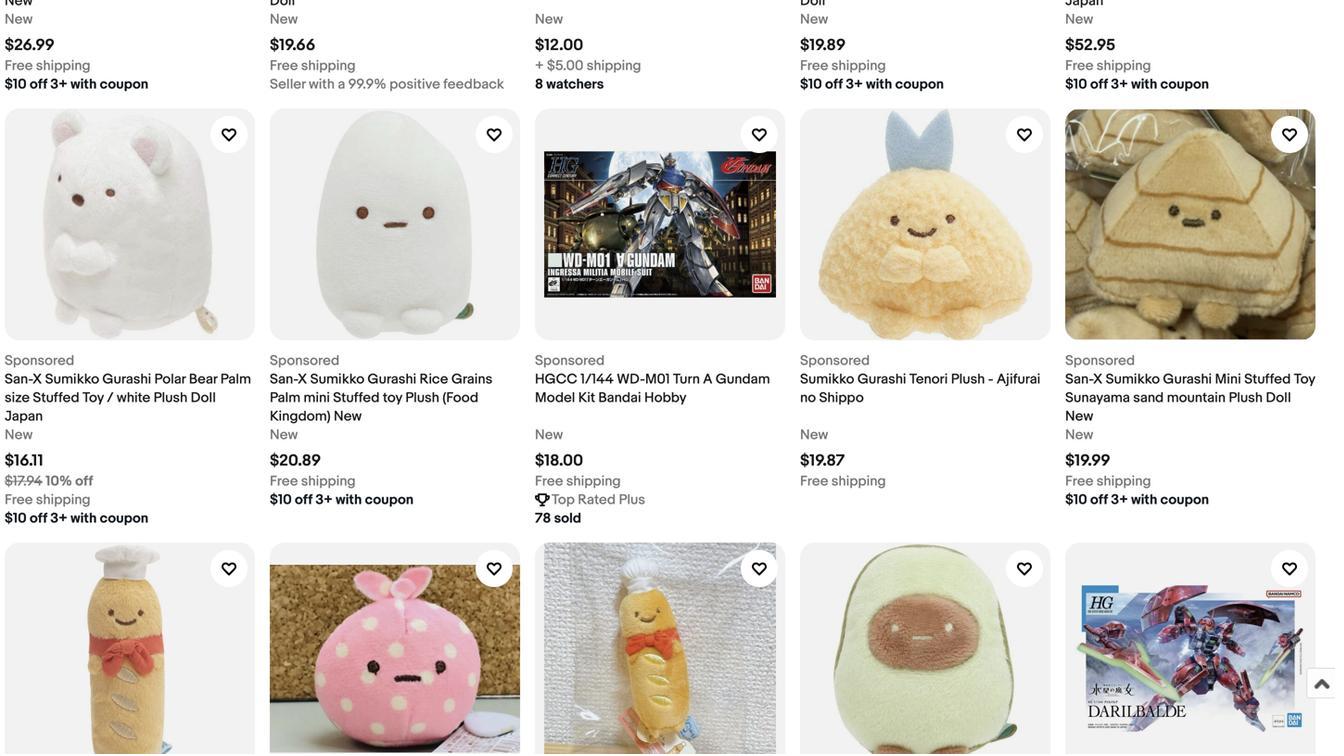 Task type: vqa. For each thing, say whether or not it's contained in the screenshot.
Shop for Shop eBay Refurbished products.
no



Task type: locate. For each thing, give the bounding box(es) containing it.
coupon inside the sponsored san-x sumikko gurashi mini stuffed toy sunayama sand mountain plush doll new new $19.99 free shipping $10 off 3+ with coupon
[[1161, 492, 1210, 508]]

x inside sponsored san-x sumikko gurashi polar bear palm size stuffed toy / white plush doll japan new $16.11 $17.94 10% off free shipping $10 off 3+ with coupon
[[32, 371, 42, 388]]

plush left -
[[952, 371, 986, 388]]

x inside sponsored san-x sumikko gurashi rice grains palm mini stuffed toy plush (food kingdom) new new $20.89 free shipping $10 off 3+ with coupon
[[298, 371, 307, 388]]

$19.87 text field
[[801, 451, 845, 471]]

new text field up $26.99
[[5, 10, 33, 29]]

1 doll from the left
[[191, 390, 216, 406]]

sponsored text field for $16.11
[[5, 352, 74, 370]]

new up $26.99
[[5, 11, 33, 28]]

hobby
[[645, 390, 687, 406]]

1 vertical spatial palm
[[270, 390, 301, 406]]

bandai
[[599, 390, 642, 406]]

0 horizontal spatial sponsored text field
[[270, 352, 340, 370]]

free shipping text field down $19.66
[[270, 57, 356, 75]]

New text field
[[535, 10, 563, 29], [1066, 10, 1094, 29], [5, 426, 33, 444], [535, 426, 563, 444], [801, 426, 829, 444]]

sponsored up shippo
[[801, 353, 870, 369]]

top rated plus
[[552, 492, 646, 508]]

off down $20.89
[[295, 492, 313, 508]]

polar
[[154, 371, 186, 388]]

san- inside sponsored san-x sumikko gurashi polar bear palm size stuffed toy / white plush doll japan new $16.11 $17.94 10% off free shipping $10 off 3+ with coupon
[[5, 371, 33, 388]]

palm
[[221, 371, 251, 388], [270, 390, 301, 406]]

doll inside sponsored san-x sumikko gurashi polar bear palm size stuffed toy / white plush doll japan new $16.11 $17.94 10% off free shipping $10 off 3+ with coupon
[[191, 390, 216, 406]]

$10 inside sponsored san-x sumikko gurashi rice grains palm mini stuffed toy plush (food kingdom) new new $20.89 free shipping $10 off 3+ with coupon
[[270, 492, 292, 508]]

3+ inside sponsored san-x sumikko gurashi rice grains palm mini stuffed toy plush (food kingdom) new new $20.89 free shipping $10 off 3+ with coupon
[[316, 492, 333, 508]]

sponsored text field up mini
[[270, 352, 340, 370]]

off inside the new $52.95 free shipping $10 off 3+ with coupon
[[1091, 76, 1109, 93]]

shipping
[[36, 58, 91, 74], [301, 58, 356, 74], [587, 58, 642, 74], [832, 58, 887, 74], [1097, 58, 1152, 74], [301, 473, 356, 490], [567, 473, 621, 490], [832, 473, 887, 490], [1097, 473, 1152, 490], [36, 492, 91, 508]]

new up $12.00 'text field'
[[535, 11, 563, 28]]

sponsored inside the sponsored san-x sumikko gurashi mini stuffed toy sunayama sand mountain plush doll new new $19.99 free shipping $10 off 3+ with coupon
[[1066, 353, 1136, 369]]

$20.89 text field
[[270, 451, 321, 471]]

with
[[71, 76, 97, 93], [309, 76, 335, 93], [867, 76, 893, 93], [1132, 76, 1158, 93], [336, 492, 362, 508], [1132, 492, 1158, 508], [71, 510, 97, 527]]

0 horizontal spatial san-
[[5, 371, 33, 388]]

sponsored san-x sumikko gurashi polar bear palm size stuffed toy / white plush doll japan new $16.11 $17.94 10% off free shipping $10 off 3+ with coupon
[[5, 353, 251, 527]]

$10 down $17.94
[[5, 510, 27, 527]]

with inside the new $19.66 free shipping seller with a 99.9% positive feedback
[[309, 76, 335, 93]]

2 horizontal spatial x
[[1094, 371, 1103, 388]]

x
[[32, 371, 42, 388], [298, 371, 307, 388], [1094, 371, 1103, 388]]

2 sponsored text field from the left
[[535, 352, 605, 370]]

2 sponsored text field from the left
[[801, 352, 870, 370]]

new up $19.66
[[270, 11, 298, 28]]

Free shipping text field
[[5, 57, 91, 75], [270, 57, 356, 75], [801, 57, 887, 75], [270, 472, 356, 491]]

with inside the new $26.99 free shipping $10 off 3+ with coupon
[[71, 76, 97, 93]]

toy right mini
[[1295, 371, 1316, 388]]

gurashi up toy
[[368, 371, 417, 388]]

1 horizontal spatial palm
[[270, 390, 301, 406]]

san- up size
[[5, 371, 33, 388]]

4 sponsored from the left
[[801, 353, 870, 369]]

-
[[989, 371, 994, 388]]

free down $18.00 text field
[[535, 473, 564, 490]]

$26.99 text field
[[5, 36, 55, 55]]

2 horizontal spatial san-
[[1066, 371, 1094, 388]]

palm up kingdom)
[[270, 390, 301, 406]]

new down kingdom)
[[270, 427, 298, 443]]

3+ inside the new $52.95 free shipping $10 off 3+ with coupon
[[1112, 76, 1129, 93]]

new text field up $19.87 text field
[[801, 426, 829, 444]]

shipping inside sponsored san-x sumikko gurashi rice grains palm mini stuffed toy plush (food kingdom) new new $20.89 free shipping $10 off 3+ with coupon
[[301, 473, 356, 490]]

sponsored san-x sumikko gurashi mini stuffed toy sunayama sand mountain plush doll new new $19.99 free shipping $10 off 3+ with coupon
[[1066, 353, 1316, 508]]

stuffed right mini
[[1245, 371, 1292, 388]]

palm right "bear"
[[221, 371, 251, 388]]

a
[[338, 76, 345, 93]]

off inside new $19.89 free shipping $10 off 3+ with coupon
[[826, 76, 843, 93]]

0 horizontal spatial $10 off 3+ with coupon text field
[[5, 509, 149, 528]]

shipping down $52.95 text box
[[1097, 58, 1152, 74]]

0 horizontal spatial palm
[[221, 371, 251, 388]]

78 sold
[[535, 510, 582, 527]]

2 san- from the left
[[270, 371, 298, 388]]

gurashi for japan
[[102, 371, 151, 388]]

0 vertical spatial palm
[[221, 371, 251, 388]]

$19.99 text field
[[1066, 451, 1111, 471]]

free shipping text field for $19.87
[[801, 472, 887, 491]]

$10 down $26.99
[[5, 76, 27, 93]]

x for $19.99
[[1094, 371, 1103, 388]]

$26.99
[[5, 36, 55, 55]]

0 horizontal spatial stuffed
[[33, 390, 79, 406]]

x up the japan
[[32, 371, 42, 388]]

toy
[[383, 390, 402, 406]]

1 sponsored from the left
[[5, 353, 74, 369]]

sumikko inside the sponsored san-x sumikko gurashi mini stuffed toy sunayama sand mountain plush doll new new $19.99 free shipping $10 off 3+ with coupon
[[1106, 371, 1161, 388]]

sponsored up "sunayama"
[[1066, 353, 1136, 369]]

new $18.00 free shipping
[[535, 427, 621, 490]]

sponsored san-x sumikko gurashi rice grains palm mini stuffed toy plush (food kingdom) new new $20.89 free shipping $10 off 3+ with coupon
[[270, 353, 493, 508]]

8 watchers text field
[[535, 75, 604, 94]]

1 horizontal spatial sponsored text field
[[535, 352, 605, 370]]

stuffed inside sponsored san-x sumikko gurashi rice grains palm mini stuffed toy plush (food kingdom) new new $20.89 free shipping $10 off 3+ with coupon
[[333, 390, 380, 406]]

1 sumikko from the left
[[45, 371, 99, 388]]

shipping down $26.99 text box
[[36, 58, 91, 74]]

$5.00
[[547, 58, 584, 74]]

2 x from the left
[[298, 371, 307, 388]]

shipping up the rated
[[567, 473, 621, 490]]

sponsored inside sponsored san-x sumikko gurashi polar bear palm size stuffed toy / white plush doll japan new $16.11 $17.94 10% off free shipping $10 off 3+ with coupon
[[5, 353, 74, 369]]

rated
[[578, 492, 616, 508]]

$10 off 3+ with coupon text field
[[5, 75, 149, 94], [801, 75, 945, 94], [1066, 75, 1210, 94], [1066, 491, 1210, 509]]

sponsored text field for $19.99
[[1066, 352, 1136, 370]]

doll
[[191, 390, 216, 406], [1267, 390, 1292, 406]]

$10 down $19.89
[[801, 76, 823, 93]]

$19.89
[[801, 36, 846, 55]]

new text field down the japan
[[5, 426, 33, 444]]

new down the japan
[[5, 427, 33, 443]]

off right the 10%
[[75, 473, 93, 490]]

free for $52.95
[[1066, 58, 1094, 74]]

$52.95
[[1066, 36, 1116, 55]]

free for $19.89
[[801, 58, 829, 74]]

new
[[5, 11, 33, 28], [270, 11, 298, 28], [535, 11, 563, 28], [801, 11, 829, 28], [1066, 11, 1094, 28], [334, 408, 362, 425], [1066, 408, 1094, 425], [5, 427, 33, 443], [270, 427, 298, 443], [535, 427, 563, 443], [801, 427, 829, 443], [1066, 427, 1094, 443]]

palm for new
[[221, 371, 251, 388]]

sumikko inside sponsored san-x sumikko gurashi polar bear palm size stuffed toy / white plush doll japan new $16.11 $17.94 10% off free shipping $10 off 3+ with coupon
[[45, 371, 99, 388]]

free inside the new $19.66 free shipping seller with a 99.9% positive feedback
[[270, 58, 298, 74]]

san- up kingdom)
[[270, 371, 298, 388]]

free down $19.87 text field
[[801, 473, 829, 490]]

1 horizontal spatial san-
[[270, 371, 298, 388]]

0 horizontal spatial x
[[32, 371, 42, 388]]

free shipping text field for $19.66
[[270, 57, 356, 75]]

free shipping text field down $19.87
[[801, 472, 887, 491]]

free for $19.87
[[801, 473, 829, 490]]

shipping down the 10%
[[36, 492, 91, 508]]

plush down polar
[[154, 390, 188, 406]]

new up $18.00 text field
[[535, 427, 563, 443]]

1 vertical spatial toy
[[83, 390, 104, 406]]

free down $52.95
[[1066, 58, 1094, 74]]

sponsored inside 'sponsored hgcc 1/144 wd-m01 turn a gundam model kit bandai hobby'
[[535, 353, 605, 369]]

gurashi
[[102, 371, 151, 388], [368, 371, 417, 388], [858, 371, 907, 388], [1164, 371, 1213, 388]]

$10 off 3+ with coupon text field down $19.89 text field at the top
[[801, 75, 945, 94]]

78
[[535, 510, 551, 527]]

1 sponsored text field from the left
[[5, 352, 74, 370]]

a
[[704, 371, 713, 388]]

sponsored text field up size
[[5, 352, 74, 370]]

Sponsored text field
[[5, 352, 74, 370], [801, 352, 870, 370]]

/
[[107, 390, 114, 406]]

free inside new $19.89 free shipping $10 off 3+ with coupon
[[801, 58, 829, 74]]

sponsored up hgcc
[[535, 353, 605, 369]]

off inside the sponsored san-x sumikko gurashi mini stuffed toy sunayama sand mountain plush doll new new $19.99 free shipping $10 off 3+ with coupon
[[1091, 492, 1109, 508]]

new up $19.87 text field
[[801, 427, 829, 443]]

shippo
[[820, 390, 864, 406]]

new inside the new $19.66 free shipping seller with a 99.9% positive feedback
[[270, 11, 298, 28]]

Seller with a 99.9% positive feedback text field
[[270, 75, 504, 94]]

gurashi up mountain
[[1164, 371, 1213, 388]]

free shipping text field down $19.89
[[801, 57, 887, 75]]

free shipping text field down $19.99
[[1066, 472, 1152, 491]]

new text field up $19.89
[[801, 10, 829, 29]]

free inside the new $26.99 free shipping $10 off 3+ with coupon
[[5, 58, 33, 74]]

sponsored text field up hgcc
[[535, 352, 605, 370]]

new up $19.89
[[801, 11, 829, 28]]

new text field for $19.87
[[801, 426, 829, 444]]

+ $5.00 shipping text field
[[535, 57, 642, 75]]

$10 inside the new $52.95 free shipping $10 off 3+ with coupon
[[1066, 76, 1088, 93]]

new text field up $12.00 'text field'
[[535, 10, 563, 29]]

shipping inside new $19.89 free shipping $10 off 3+ with coupon
[[832, 58, 887, 74]]

5 sponsored from the left
[[1066, 353, 1136, 369]]

free down $26.99
[[5, 58, 33, 74]]

4 sumikko from the left
[[1106, 371, 1161, 388]]

sumikko for japan
[[45, 371, 99, 388]]

wd-
[[617, 371, 646, 388]]

sponsored hgcc 1/144 wd-m01 turn a gundam model kit bandai hobby
[[535, 353, 771, 406]]

sponsored text field up "sunayama"
[[1066, 352, 1136, 370]]

free down $20.89
[[270, 473, 298, 490]]

x up "sunayama"
[[1094, 371, 1103, 388]]

free inside new $18.00 free shipping
[[535, 473, 564, 490]]

sand
[[1134, 390, 1165, 406]]

free inside the new $19.87 free shipping
[[801, 473, 829, 490]]

new inside the new $52.95 free shipping $10 off 3+ with coupon
[[1066, 11, 1094, 28]]

x inside the sponsored san-x sumikko gurashi mini stuffed toy sunayama sand mountain plush doll new new $19.99 free shipping $10 off 3+ with coupon
[[1094, 371, 1103, 388]]

off down "$19.99" text field on the bottom right of the page
[[1091, 492, 1109, 508]]

1 x from the left
[[32, 371, 42, 388]]

$10 inside sponsored san-x sumikko gurashi polar bear palm size stuffed toy / white plush doll japan new $16.11 $17.94 10% off free shipping $10 off 3+ with coupon
[[5, 510, 27, 527]]

0 horizontal spatial doll
[[191, 390, 216, 406]]

free shipping text field down $20.89
[[270, 472, 356, 491]]

plush down rice
[[406, 390, 440, 406]]

sponsored
[[5, 353, 74, 369], [270, 353, 340, 369], [535, 353, 605, 369], [801, 353, 870, 369], [1066, 353, 1136, 369]]

1 sponsored text field from the left
[[270, 352, 340, 370]]

free down $19.89
[[801, 58, 829, 74]]

m01
[[646, 371, 670, 388]]

off down $19.89
[[826, 76, 843, 93]]

$10 off 3+ with coupon text field for $26.99
[[5, 75, 149, 94]]

doll down "bear"
[[191, 390, 216, 406]]

gurashi for new
[[368, 371, 417, 388]]

toy
[[1295, 371, 1316, 388], [83, 390, 104, 406]]

1 horizontal spatial x
[[298, 371, 307, 388]]

$17.94
[[5, 473, 42, 490]]

off
[[30, 76, 47, 93], [826, 76, 843, 93], [1091, 76, 1109, 93], [75, 473, 93, 490], [295, 492, 313, 508], [1091, 492, 1109, 508], [30, 510, 47, 527]]

2 doll from the left
[[1267, 390, 1292, 406]]

1 horizontal spatial stuffed
[[333, 390, 380, 406]]

gurashi up white on the bottom left of the page
[[102, 371, 151, 388]]

plush
[[952, 371, 986, 388], [154, 390, 188, 406], [406, 390, 440, 406], [1230, 390, 1264, 406]]

$10 off 3+ with coupon text field
[[270, 491, 414, 509], [5, 509, 149, 528]]

off down $26.99
[[30, 76, 47, 93]]

plush down mini
[[1230, 390, 1264, 406]]

New text field
[[5, 10, 33, 29], [270, 10, 298, 29], [801, 10, 829, 29], [270, 426, 298, 444], [1066, 426, 1094, 444]]

sumikko for $19.99
[[1106, 371, 1161, 388]]

new up $52.95
[[1066, 11, 1094, 28]]

with inside sponsored san-x sumikko gurashi rice grains palm mini stuffed toy plush (food kingdom) new new $20.89 free shipping $10 off 3+ with coupon
[[336, 492, 362, 508]]

$10 down $20.89
[[270, 492, 292, 508]]

shipping inside the new $19.87 free shipping
[[832, 473, 887, 490]]

$10 off 3+ with coupon text field down the 10%
[[5, 509, 149, 528]]

plush inside sponsored sumikko gurashi tenori plush - ajifurai no shippo
[[952, 371, 986, 388]]

free inside the new $52.95 free shipping $10 off 3+ with coupon
[[1066, 58, 1094, 74]]

stuffed
[[1245, 371, 1292, 388], [33, 390, 79, 406], [333, 390, 380, 406]]

mini
[[1216, 371, 1242, 388]]

previous price $17.94 10% off text field
[[5, 472, 93, 491]]

shipping down $19.89 text field at the top
[[832, 58, 887, 74]]

san- up "sunayama"
[[1066, 371, 1094, 388]]

$10 off 3+ with coupon text field down $20.89
[[270, 491, 414, 509]]

free down $17.94
[[5, 492, 33, 508]]

shipping inside the new $26.99 free shipping $10 off 3+ with coupon
[[36, 58, 91, 74]]

free down $19.99
[[1066, 473, 1094, 490]]

free shipping text field down $52.95
[[1066, 57, 1152, 75]]

3 x from the left
[[1094, 371, 1103, 388]]

stuffed inside sponsored san-x sumikko gurashi polar bear palm size stuffed toy / white plush doll japan new $16.11 $17.94 10% off free shipping $10 off 3+ with coupon
[[33, 390, 79, 406]]

2 sumikko from the left
[[310, 371, 365, 388]]

1 horizontal spatial doll
[[1267, 390, 1292, 406]]

$10 off 3+ with coupon text field down "$19.99" text field on the bottom right of the page
[[1066, 491, 1210, 509]]

sponsored inside sponsored san-x sumikko gurashi rice grains palm mini stuffed toy plush (food kingdom) new new $20.89 free shipping $10 off 3+ with coupon
[[270, 353, 340, 369]]

$10 off 3+ with coupon text field down $52.95 text box
[[1066, 75, 1210, 94]]

0 horizontal spatial sponsored text field
[[5, 352, 74, 370]]

free
[[5, 58, 33, 74], [270, 58, 298, 74], [801, 58, 829, 74], [1066, 58, 1094, 74], [270, 473, 298, 490], [535, 473, 564, 490], [801, 473, 829, 490], [1066, 473, 1094, 490], [5, 492, 33, 508]]

free for $19.66
[[270, 58, 298, 74]]

turn
[[673, 371, 700, 388]]

free for $18.00
[[535, 473, 564, 490]]

3 sponsored from the left
[[535, 353, 605, 369]]

x up mini
[[298, 371, 307, 388]]

free shipping text field for $18.00
[[535, 472, 621, 491]]

2 horizontal spatial sponsored text field
[[1066, 352, 1136, 370]]

sponsored up mini
[[270, 353, 340, 369]]

bear
[[189, 371, 218, 388]]

3 sponsored text field from the left
[[1066, 352, 1136, 370]]

new $19.87 free shipping
[[801, 427, 887, 490]]

1 horizontal spatial sponsored text field
[[801, 352, 870, 370]]

off down previous price $17.94 10% off 'text box'
[[30, 510, 47, 527]]

palm inside sponsored san-x sumikko gurashi rice grains palm mini stuffed toy plush (food kingdom) new new $20.89 free shipping $10 off 3+ with coupon
[[270, 390, 301, 406]]

new $12.00 + $5.00 shipping 8 watchers
[[535, 11, 642, 93]]

3 san- from the left
[[1066, 371, 1094, 388]]

stuffed left toy
[[333, 390, 380, 406]]

free shipping text field down $26.99
[[5, 57, 91, 75]]

tenori
[[910, 371, 949, 388]]

sponsored text field up shippo
[[801, 352, 870, 370]]

$10 down $52.95
[[1066, 76, 1088, 93]]

2 sponsored from the left
[[270, 353, 340, 369]]

$10 down "$19.99" text field on the bottom right of the page
[[1066, 492, 1088, 508]]

$10 off 3+ with coupon text field for $19.89
[[801, 75, 945, 94]]

san- inside the sponsored san-x sumikko gurashi mini stuffed toy sunayama sand mountain plush doll new new $19.99 free shipping $10 off 3+ with coupon
[[1066, 371, 1094, 388]]

Free shipping text field
[[1066, 57, 1152, 75], [535, 472, 621, 491], [801, 472, 887, 491], [1066, 472, 1152, 491], [5, 491, 91, 509]]

stuffed up the japan
[[33, 390, 79, 406]]

3+
[[50, 76, 68, 93], [846, 76, 864, 93], [1112, 76, 1129, 93], [316, 492, 333, 508], [1112, 492, 1129, 508], [50, 510, 68, 527]]

doll right mountain
[[1267, 390, 1292, 406]]

shipping down "$19.99" text field on the bottom right of the page
[[1097, 473, 1152, 490]]

$10 off 3+ with coupon text field down $26.99 text box
[[5, 75, 149, 94]]

$10
[[5, 76, 27, 93], [801, 76, 823, 93], [1066, 76, 1088, 93], [270, 492, 292, 508], [1066, 492, 1088, 508], [5, 510, 27, 527]]

sumikko
[[45, 371, 99, 388], [310, 371, 365, 388], [801, 371, 855, 388], [1106, 371, 1161, 388]]

2 horizontal spatial stuffed
[[1245, 371, 1292, 388]]

$10 inside the sponsored san-x sumikko gurashi mini stuffed toy sunayama sand mountain plush doll new new $19.99 free shipping $10 off 3+ with coupon
[[1066, 492, 1088, 508]]

japan
[[5, 408, 43, 425]]

toy left /
[[83, 390, 104, 406]]

4 gurashi from the left
[[1164, 371, 1213, 388]]

3 sumikko from the left
[[801, 371, 855, 388]]

san-
[[5, 371, 33, 388], [270, 371, 298, 388], [1066, 371, 1094, 388]]

x for japan
[[32, 371, 42, 388]]

shipping inside the new $52.95 free shipping $10 off 3+ with coupon
[[1097, 58, 1152, 74]]

0 vertical spatial toy
[[1295, 371, 1316, 388]]

1 horizontal spatial toy
[[1295, 371, 1316, 388]]

2 gurashi from the left
[[368, 371, 417, 388]]

seller
[[270, 76, 306, 93]]

new text field for $16.11
[[5, 426, 33, 444]]

3 gurashi from the left
[[858, 371, 907, 388]]

gurashi inside sponsored san-x sumikko gurashi rice grains palm mini stuffed toy plush (food kingdom) new new $20.89 free shipping $10 off 3+ with coupon
[[368, 371, 417, 388]]

new text field up $18.00 text field
[[535, 426, 563, 444]]

0 horizontal spatial toy
[[83, 390, 104, 406]]

shipping down $19.87
[[832, 473, 887, 490]]

off inside the new $26.99 free shipping $10 off 3+ with coupon
[[30, 76, 47, 93]]

1 san- from the left
[[5, 371, 33, 388]]

shipping up watchers
[[587, 58, 642, 74]]

gurashi inside sponsored san-x sumikko gurashi polar bear palm size stuffed toy / white plush doll japan new $16.11 $17.94 10% off free shipping $10 off 3+ with coupon
[[102, 371, 151, 388]]

$10 inside the new $26.99 free shipping $10 off 3+ with coupon
[[5, 76, 27, 93]]

free up seller
[[270, 58, 298, 74]]

1 gurashi from the left
[[102, 371, 151, 388]]

$19.87
[[801, 451, 845, 471]]

coupon
[[100, 76, 149, 93], [896, 76, 945, 93], [1161, 76, 1210, 93], [365, 492, 414, 508], [1161, 492, 1210, 508], [100, 510, 149, 527]]

sponsored up size
[[5, 353, 74, 369]]

free shipping text field up top
[[535, 472, 621, 491]]

free shipping text field down the 10%
[[5, 491, 91, 509]]

shipping inside the new $19.66 free shipping seller with a 99.9% positive feedback
[[301, 58, 356, 74]]

sumikko inside sponsored san-x sumikko gurashi rice grains palm mini stuffed toy plush (food kingdom) new new $20.89 free shipping $10 off 3+ with coupon
[[310, 371, 365, 388]]

with inside sponsored san-x sumikko gurashi polar bear palm size stuffed toy / white plush doll japan new $16.11 $17.94 10% off free shipping $10 off 3+ with coupon
[[71, 510, 97, 527]]

new text field up $19.66
[[270, 10, 298, 29]]

gurashi up shippo
[[858, 371, 907, 388]]

Sponsored text field
[[270, 352, 340, 370], [535, 352, 605, 370], [1066, 352, 1136, 370]]

san- inside sponsored san-x sumikko gurashi rice grains palm mini stuffed toy plush (food kingdom) new new $20.89 free shipping $10 off 3+ with coupon
[[270, 371, 298, 388]]

shipping up a
[[301, 58, 356, 74]]

gurashi inside the sponsored san-x sumikko gurashi mini stuffed toy sunayama sand mountain plush doll new new $19.99 free shipping $10 off 3+ with coupon
[[1164, 371, 1213, 388]]

palm inside sponsored san-x sumikko gurashi polar bear palm size stuffed toy / white plush doll japan new $16.11 $17.94 10% off free shipping $10 off 3+ with coupon
[[221, 371, 251, 388]]



Task type: describe. For each thing, give the bounding box(es) containing it.
doll inside the sponsored san-x sumikko gurashi mini stuffed toy sunayama sand mountain plush doll new new $19.99 free shipping $10 off 3+ with coupon
[[1267, 390, 1292, 406]]

sponsored text field for $18.00
[[535, 352, 605, 370]]

stuffed for $16.11
[[33, 390, 79, 406]]

sunayama
[[1066, 390, 1131, 406]]

new text field for $19.89
[[801, 10, 829, 29]]

hgcc
[[535, 371, 578, 388]]

new text field up $52.95
[[1066, 10, 1094, 29]]

new $26.99 free shipping $10 off 3+ with coupon
[[5, 11, 149, 93]]

$20.89
[[270, 451, 321, 471]]

sponsored for japan
[[5, 353, 74, 369]]

no
[[801, 390, 817, 406]]

new inside sponsored san-x sumikko gurashi polar bear palm size stuffed toy / white plush doll japan new $16.11 $17.94 10% off free shipping $10 off 3+ with coupon
[[5, 427, 33, 443]]

new inside the new $26.99 free shipping $10 off 3+ with coupon
[[5, 11, 33, 28]]

new text field for $26.99
[[5, 10, 33, 29]]

coupon inside sponsored san-x sumikko gurashi rice grains palm mini stuffed toy plush (food kingdom) new new $20.89 free shipping $10 off 3+ with coupon
[[365, 492, 414, 508]]

3+ inside new $19.89 free shipping $10 off 3+ with coupon
[[846, 76, 864, 93]]

plush inside sponsored san-x sumikko gurashi polar bear palm size stuffed toy / white plush doll japan new $16.11 $17.94 10% off free shipping $10 off 3+ with coupon
[[154, 390, 188, 406]]

free inside sponsored san-x sumikko gurashi rice grains palm mini stuffed toy plush (food kingdom) new new $20.89 free shipping $10 off 3+ with coupon
[[270, 473, 298, 490]]

san- for japan
[[5, 371, 33, 388]]

coupon inside sponsored san-x sumikko gurashi polar bear palm size stuffed toy / white plush doll japan new $16.11 $17.94 10% off free shipping $10 off 3+ with coupon
[[100, 510, 149, 527]]

free for $26.99
[[5, 58, 33, 74]]

coupon inside the new $52.95 free shipping $10 off 3+ with coupon
[[1161, 76, 1210, 93]]

sponsored inside sponsored sumikko gurashi tenori plush - ajifurai no shippo
[[801, 353, 870, 369]]

3+ inside the sponsored san-x sumikko gurashi mini stuffed toy sunayama sand mountain plush doll new new $19.99 free shipping $10 off 3+ with coupon
[[1112, 492, 1129, 508]]

$19.89 text field
[[801, 36, 846, 55]]

new inside new $18.00 free shipping
[[535, 427, 563, 443]]

feedback
[[444, 76, 504, 93]]

mountain
[[1168, 390, 1226, 406]]

new up $19.99
[[1066, 427, 1094, 443]]

with inside the sponsored san-x sumikko gurashi mini stuffed toy sunayama sand mountain plush doll new new $19.99 free shipping $10 off 3+ with coupon
[[1132, 492, 1158, 508]]

free shipping text field for $19.99
[[1066, 472, 1152, 491]]

3+ inside the new $26.99 free shipping $10 off 3+ with coupon
[[50, 76, 68, 93]]

1/144
[[581, 371, 614, 388]]

$12.00
[[535, 36, 584, 55]]

new $52.95 free shipping $10 off 3+ with coupon
[[1066, 11, 1210, 93]]

palm for $20.89
[[270, 390, 301, 406]]

new text field for $19.66
[[270, 10, 298, 29]]

99.9%
[[349, 76, 387, 93]]

10%
[[46, 473, 72, 490]]

$19.66
[[270, 36, 316, 55]]

sponsored text field for $19.87
[[801, 352, 870, 370]]

with inside new $19.89 free shipping $10 off 3+ with coupon
[[867, 76, 893, 93]]

free shipping text field for $26.99
[[5, 57, 91, 75]]

$18.00
[[535, 451, 584, 471]]

$18.00 text field
[[535, 451, 584, 471]]

new inside the new $19.87 free shipping
[[801, 427, 829, 443]]

stuffed for free
[[333, 390, 380, 406]]

free shipping text field for $19.89
[[801, 57, 887, 75]]

x for new
[[298, 371, 307, 388]]

sumikko for new
[[310, 371, 365, 388]]

toy inside the sponsored san-x sumikko gurashi mini stuffed toy sunayama sand mountain plush doll new new $19.99 free shipping $10 off 3+ with coupon
[[1295, 371, 1316, 388]]

78 sold text field
[[535, 509, 582, 528]]

3+ inside sponsored san-x sumikko gurashi polar bear palm size stuffed toy / white plush doll japan new $16.11 $17.94 10% off free shipping $10 off 3+ with coupon
[[50, 510, 68, 527]]

plush inside the sponsored san-x sumikko gurashi mini stuffed toy sunayama sand mountain plush doll new new $19.99 free shipping $10 off 3+ with coupon
[[1230, 390, 1264, 406]]

$10 inside new $19.89 free shipping $10 off 3+ with coupon
[[801, 76, 823, 93]]

off inside sponsored san-x sumikko gurashi rice grains palm mini stuffed toy plush (food kingdom) new new $20.89 free shipping $10 off 3+ with coupon
[[295, 492, 313, 508]]

new inside new $19.89 free shipping $10 off 3+ with coupon
[[801, 11, 829, 28]]

positive
[[390, 76, 441, 93]]

+
[[535, 58, 544, 74]]

free inside the sponsored san-x sumikko gurashi mini stuffed toy sunayama sand mountain plush doll new new $19.99 free shipping $10 off 3+ with coupon
[[1066, 473, 1094, 490]]

8
[[535, 76, 544, 93]]

new text field up $19.99
[[1066, 426, 1094, 444]]

coupon inside new $19.89 free shipping $10 off 3+ with coupon
[[896, 76, 945, 93]]

toy inside sponsored san-x sumikko gurashi polar bear palm size stuffed toy / white plush doll japan new $16.11 $17.94 10% off free shipping $10 off 3+ with coupon
[[83, 390, 104, 406]]

san- for new
[[270, 371, 298, 388]]

new right kingdom)
[[334, 408, 362, 425]]

model
[[535, 390, 576, 406]]

kit
[[579, 390, 596, 406]]

san- for $19.99
[[1066, 371, 1094, 388]]

plush inside sponsored san-x sumikko gurashi rice grains palm mini stuffed toy plush (food kingdom) new new $20.89 free shipping $10 off 3+ with coupon
[[406, 390, 440, 406]]

new text field for $18.00
[[535, 426, 563, 444]]

sponsored text field for $20.89
[[270, 352, 340, 370]]

mini
[[304, 390, 330, 406]]

gurashi for $19.99
[[1164, 371, 1213, 388]]

new $19.66 free shipping seller with a 99.9% positive feedback
[[270, 11, 504, 93]]

Top Rated Plus text field
[[552, 491, 646, 509]]

gurashi inside sponsored sumikko gurashi tenori plush - ajifurai no shippo
[[858, 371, 907, 388]]

size
[[5, 390, 30, 406]]

sold
[[554, 510, 582, 527]]

plus
[[619, 492, 646, 508]]

shipping inside the sponsored san-x sumikko gurashi mini stuffed toy sunayama sand mountain plush doll new new $19.99 free shipping $10 off 3+ with coupon
[[1097, 473, 1152, 490]]

coupon inside the new $26.99 free shipping $10 off 3+ with coupon
[[100, 76, 149, 93]]

free inside sponsored san-x sumikko gurashi polar bear palm size stuffed toy / white plush doll japan new $16.11 $17.94 10% off free shipping $10 off 3+ with coupon
[[5, 492, 33, 508]]

sumikko inside sponsored sumikko gurashi tenori plush - ajifurai no shippo
[[801, 371, 855, 388]]

shipping inside sponsored san-x sumikko gurashi polar bear palm size stuffed toy / white plush doll japan new $16.11 $17.94 10% off free shipping $10 off 3+ with coupon
[[36, 492, 91, 508]]

gundam
[[716, 371, 771, 388]]

white
[[117, 390, 150, 406]]

$16.11 text field
[[5, 451, 43, 471]]

$19.99
[[1066, 451, 1111, 471]]

rice
[[420, 371, 449, 388]]

$19.66 text field
[[270, 36, 316, 55]]

1 horizontal spatial $10 off 3+ with coupon text field
[[270, 491, 414, 509]]

$12.00 text field
[[535, 36, 584, 55]]

shipping inside "new $12.00 + $5.00 shipping 8 watchers"
[[587, 58, 642, 74]]

with inside the new $52.95 free shipping $10 off 3+ with coupon
[[1132, 76, 1158, 93]]

sponsored sumikko gurashi tenori plush - ajifurai no shippo
[[801, 353, 1041, 406]]

kingdom)
[[270, 408, 331, 425]]

$52.95 text field
[[1066, 36, 1116, 55]]

stuffed inside the sponsored san-x sumikko gurashi mini stuffed toy sunayama sand mountain plush doll new new $19.99 free shipping $10 off 3+ with coupon
[[1245, 371, 1292, 388]]

new down "sunayama"
[[1066, 408, 1094, 425]]

new inside "new $12.00 + $5.00 shipping 8 watchers"
[[535, 11, 563, 28]]

ajifurai
[[997, 371, 1041, 388]]

sponsored for $19.99
[[1066, 353, 1136, 369]]

new $19.89 free shipping $10 off 3+ with coupon
[[801, 11, 945, 93]]

grains
[[452, 371, 493, 388]]

sponsored for new
[[270, 353, 340, 369]]

$10 off 3+ with coupon text field for $52.95
[[1066, 75, 1210, 94]]

$16.11
[[5, 451, 43, 471]]

shipping inside new $18.00 free shipping
[[567, 473, 621, 490]]

watchers
[[547, 76, 604, 93]]

new text field down kingdom)
[[270, 426, 298, 444]]

(food
[[443, 390, 479, 406]]

top
[[552, 492, 575, 508]]



